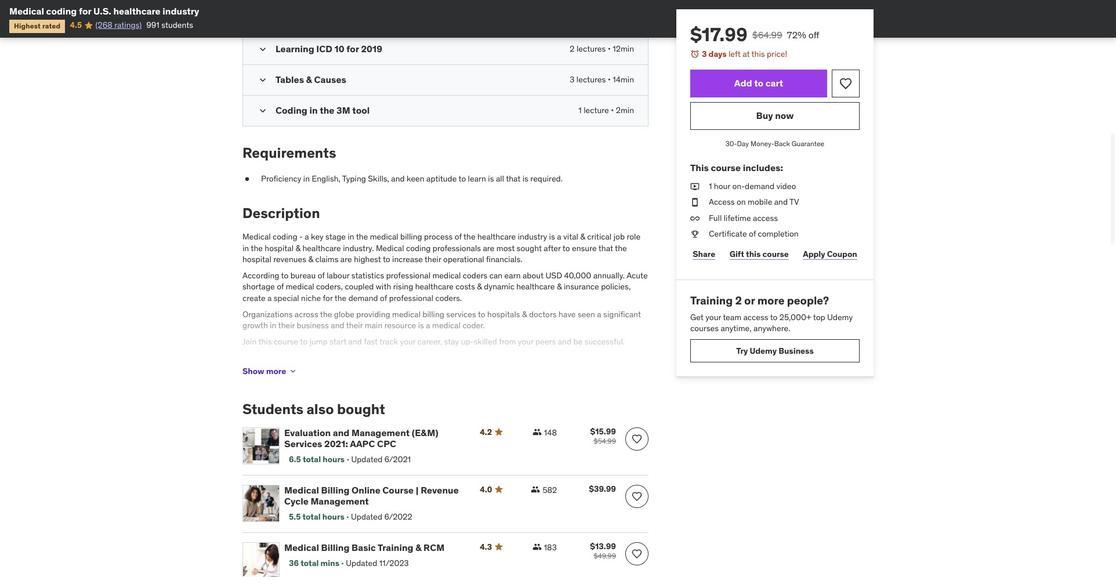 Task type: describe. For each thing, give the bounding box(es) containing it.
udemy inside 'link'
[[750, 346, 777, 356]]

for inside medical coding - a key stage in the medical billing process of the healthcare industry is a vital & critical job role in the hospital & healthcare industry. medical coding professionals are most sought after to ensure that the hospital revenues & claims are highest to increase their operational financials. according to bureau of labour statistics professional medical coders can earn about usd 40,000 annually. acute shortage of medical coders, coupled with rising healthcare costs & dynamic healthcare & insurance policies, create a special niche for the demand of professional coders. organizations across the globe providing medical billing services to hospitals & doctors have seen a significant growth in their business and their main resource is a medical coder. join this course to jump start and fast track your career, stay up-skilled from your peers and be successful.
[[323, 293, 333, 303]]

training inside training 2 or more people? get your team access to 25,000+ top udemy courses anytime, anywhere.
[[690, 294, 733, 307]]

hours for and
[[323, 454, 345, 465]]

process
[[424, 232, 453, 242]]

most
[[497, 243, 515, 253]]

6/2021
[[385, 454, 411, 465]]

add to cart button
[[690, 69, 827, 97]]

coding for for
[[46, 5, 77, 17]]

to right highest
[[383, 254, 390, 265]]

0 horizontal spatial &
[[306, 74, 312, 85]]

role
[[627, 232, 641, 242]]

1 horizontal spatial are
[[483, 243, 495, 253]]

$15.99 $54.99
[[590, 426, 616, 446]]

highest
[[14, 22, 41, 30]]

6.5
[[289, 454, 301, 465]]

of up professionals
[[455, 232, 462, 242]]

5.5 total hours
[[289, 512, 344, 522]]

coupon
[[827, 249, 857, 259]]

4.3
[[480, 542, 492, 552]]

(268 ratings)
[[95, 20, 142, 30]]

across
[[295, 309, 318, 319]]

healthcare up most
[[477, 232, 516, 242]]

course inside 'link'
[[763, 249, 789, 259]]

course
[[383, 484, 414, 496]]

u.s.
[[93, 5, 111, 17]]

148
[[544, 428, 557, 438]]

after
[[544, 243, 561, 253]]

the up the 'according'
[[251, 243, 263, 253]]

to down vital
[[563, 243, 570, 253]]

2 horizontal spatial their
[[425, 254, 441, 265]]

have
[[559, 309, 576, 319]]

small image
[[257, 74, 269, 86]]

in right coding
[[310, 104, 318, 116]]

highest rated
[[14, 22, 61, 30]]

globe
[[334, 309, 354, 319]]

total for aapc
[[303, 454, 321, 465]]

0 vertical spatial access
[[753, 213, 778, 223]]

the left "3m"
[[320, 104, 334, 116]]

industry.
[[343, 243, 374, 253]]

2 vertical spatial total
[[301, 558, 319, 569]]

your inside training 2 or more people? get your team access to 25,000+ top udemy courses anytime, anywhere.
[[706, 312, 721, 322]]

healthcare up ratings)
[[113, 5, 161, 17]]

healthcare down about
[[517, 282, 555, 292]]

1 horizontal spatial &
[[416, 542, 422, 553]]

anytime,
[[721, 323, 752, 334]]

medical up stay
[[432, 320, 461, 331]]

of down the full lifetime access at the top of the page
[[749, 229, 756, 239]]

$17.99
[[690, 23, 748, 46]]

3 days left at this price!
[[702, 49, 787, 59]]

and inside evaluation and management (e&m) services 2021: aapc cpc
[[333, 427, 349, 439]]

left
[[729, 49, 741, 59]]

medical coding for u.s. healthcare industry
[[9, 5, 199, 17]]

tv
[[790, 197, 799, 207]]

0 horizontal spatial that
[[506, 173, 521, 184]]

certificate
[[709, 229, 747, 239]]

all
[[496, 173, 504, 184]]

1 vertical spatial •
[[608, 74, 611, 85]]

typing
[[342, 173, 366, 184]]

of up special at left bottom
[[277, 282, 284, 292]]

1 vertical spatial hospital
[[243, 254, 271, 265]]

1 vertical spatial are
[[340, 254, 352, 265]]

medical down bureau on the top left
[[286, 282, 314, 292]]

students also bought
[[243, 400, 385, 418]]

the down job
[[615, 243, 627, 253]]

this course includes:
[[690, 162, 783, 174]]

gift this course link
[[727, 242, 791, 266]]

days
[[709, 49, 727, 59]]

and left keen
[[391, 173, 405, 184]]

0 vertical spatial professional
[[386, 270, 431, 281]]

day
[[737, 139, 749, 148]]

wishlist image for medical billing online course | revenue cycle management
[[631, 491, 643, 502]]

be
[[574, 336, 583, 347]]

& claims
[[308, 254, 339, 265]]

acute
[[627, 270, 648, 281]]

0 horizontal spatial your
[[400, 336, 416, 347]]

udemy inside training 2 or more people? get your team access to 25,000+ top udemy courses anytime, anywhere.
[[827, 312, 853, 322]]

management inside evaluation and management (e&m) services 2021: aapc cpc
[[352, 427, 410, 439]]

training 2 or more people? get your team access to 25,000+ top udemy courses anytime, anywhere.
[[690, 294, 853, 334]]

4.5
[[70, 20, 82, 30]]

a left vital
[[557, 232, 561, 242]]

medical up industry.
[[370, 232, 398, 242]]

991
[[146, 20, 159, 30]]

peers
[[536, 336, 556, 347]]

in up the 'according'
[[243, 243, 249, 253]]

updated for cpc
[[351, 454, 383, 465]]

people?
[[787, 294, 829, 307]]

requirements
[[243, 144, 336, 162]]

6.5 total hours
[[289, 454, 345, 465]]

and down globe
[[331, 320, 344, 331]]

billing for basic
[[321, 542, 350, 553]]

icd
[[316, 43, 332, 54]]

xsmall image for full
[[690, 213, 700, 224]]

seen
[[578, 309, 595, 319]]

30-day money-back guarantee
[[726, 139, 825, 148]]

1 vertical spatial billing
[[423, 309, 444, 319]]

buy
[[756, 110, 773, 121]]

of up coders, at left
[[318, 270, 325, 281]]

0 horizontal spatial for
[[79, 5, 91, 17]]

healthcare up coders.
[[415, 282, 454, 292]]

of down the with
[[380, 293, 387, 303]]

to left "jump"
[[300, 336, 308, 347]]

that inside medical coding - a key stage in the medical billing process of the healthcare industry is a vital & critical job role in the hospital & healthcare industry. medical coding professionals are most sought after to ensure that the hospital revenues & claims are highest to increase their operational financials. according to bureau of labour statistics professional medical coders can earn about usd 40,000 annually. acute shortage of medical coders, coupled with rising healthcare costs & dynamic healthcare & insurance policies, create a special niche for the demand of professional coders. organizations across the globe providing medical billing services to hospitals & doctors have seen a significant growth in their business and their main resource is a medical coder. join this course to jump start and fast track your career, stay up-skilled from your peers and be successful.
[[599, 243, 613, 253]]

access inside training 2 or more people? get your team access to 25,000+ top udemy courses anytime, anywhere.
[[744, 312, 769, 322]]

rising
[[393, 282, 413, 292]]

on-
[[732, 181, 745, 191]]

& insurance
[[557, 282, 599, 292]]

full
[[709, 213, 722, 223]]

earn
[[505, 270, 521, 281]]

$39.99
[[589, 484, 616, 494]]

jump
[[309, 336, 328, 347]]

$13.99
[[590, 541, 616, 552]]

billing for online
[[321, 484, 350, 496]]

0 vertical spatial hospital
[[265, 243, 294, 253]]

is left "required."
[[523, 173, 529, 184]]

a right create
[[267, 293, 272, 303]]

coders,
[[316, 282, 343, 292]]

6/2022
[[384, 512, 412, 522]]

1 vertical spatial professional
[[389, 293, 433, 303]]

in left english,
[[303, 173, 310, 184]]

0 vertical spatial 2
[[570, 43, 575, 54]]

revenue
[[421, 484, 459, 496]]

3m
[[337, 104, 350, 116]]

at
[[743, 49, 750, 59]]

to left "learn"
[[459, 173, 466, 184]]

aptitude
[[426, 173, 457, 184]]

skilled
[[474, 336, 497, 347]]

2 vertical spatial updated
[[346, 558, 377, 569]]

usd 40,000
[[546, 270, 591, 281]]

& doctors
[[522, 309, 557, 319]]

medical up increase
[[376, 243, 404, 253]]

students
[[243, 400, 304, 418]]

the up industry.
[[356, 232, 368, 242]]

a right seen
[[597, 309, 602, 319]]

gift this course
[[730, 249, 789, 259]]

about
[[523, 270, 544, 281]]

& healthcare
[[296, 243, 341, 253]]

xsmall image inside "show more" button
[[288, 367, 298, 376]]

the up professionals
[[464, 232, 476, 242]]

1 for 1 lecture • 2min
[[579, 105, 582, 115]]

is up career,
[[418, 320, 424, 331]]

buy now button
[[690, 102, 860, 130]]

rated
[[42, 22, 61, 30]]

students
[[161, 20, 193, 30]]

this inside 'link'
[[746, 249, 761, 259]]

2 vertical spatial coding
[[406, 243, 431, 253]]

financials.
[[486, 254, 523, 265]]

10
[[335, 43, 345, 54]]

(e&m)
[[412, 427, 439, 439]]

sought
[[517, 243, 542, 253]]

industry inside medical coding - a key stage in the medical billing process of the healthcare industry is a vital & critical job role in the hospital & healthcare industry. medical coding professionals are most sought after to ensure that the hospital revenues & claims are highest to increase their operational financials. according to bureau of labour statistics professional medical coders can earn about usd 40,000 annually. acute shortage of medical coders, coupled with rising healthcare costs & dynamic healthcare & insurance policies, create a special niche for the demand of professional coders. organizations across the globe providing medical billing services to hospitals & doctors have seen a significant growth in their business and their main resource is a medical coder. join this course to jump start and fast track your career, stay up-skilled from your peers and be successful.
[[518, 232, 547, 242]]

xsmall image for certificate of completion
[[690, 229, 700, 240]]

is up after
[[549, 232, 555, 242]]

highest
[[354, 254, 381, 265]]

includes:
[[743, 162, 783, 174]]

to inside training 2 or more people? get your team access to 25,000+ top udemy courses anytime, anywhere.
[[770, 312, 778, 322]]

the down coders, at left
[[335, 293, 347, 303]]

36 total mins
[[289, 558, 339, 569]]

this inside medical coding - a key stage in the medical billing process of the healthcare industry is a vital & critical job role in the hospital & healthcare industry. medical coding professionals are most sought after to ensure that the hospital revenues & claims are highest to increase their operational financials. according to bureau of labour statistics professional medical coders can earn about usd 40,000 annually. acute shortage of medical coders, coupled with rising healthcare costs & dynamic healthcare & insurance policies, create a special niche for the demand of professional coders. organizations across the globe providing medical billing services to hospitals & doctors have seen a significant growth in their business and their main resource is a medical coder. join this course to jump start and fast track your career, stay up-skilled from your peers and be successful.
[[258, 336, 272, 347]]

36
[[289, 558, 299, 569]]

4.0
[[480, 484, 492, 495]]

2019
[[361, 43, 382, 54]]

0 horizontal spatial industry
[[163, 5, 199, 17]]

coding in the 3m tool
[[276, 104, 370, 116]]



Task type: locate. For each thing, give the bounding box(es) containing it.
1 vertical spatial updated
[[351, 512, 382, 522]]

1 vertical spatial for
[[347, 43, 359, 54]]

0 horizontal spatial demand
[[349, 293, 378, 303]]

1 horizontal spatial your
[[518, 336, 534, 347]]

0 horizontal spatial more
[[266, 366, 286, 376]]

hours down 2021:
[[323, 454, 345, 465]]

is left all
[[488, 173, 494, 184]]

1 vertical spatial access
[[744, 312, 769, 322]]

1 vertical spatial more
[[266, 366, 286, 376]]

evaluation and management (e&m) services 2021: aapc cpc link
[[284, 427, 466, 450]]

hours for billing
[[322, 512, 344, 522]]

4.2
[[480, 427, 492, 437]]

career,
[[418, 336, 442, 347]]

updated
[[351, 454, 383, 465], [351, 512, 382, 522], [346, 558, 377, 569]]

1 horizontal spatial course
[[711, 162, 741, 174]]

small image left coding
[[257, 105, 269, 117]]

that right all
[[506, 173, 521, 184]]

training up 11/2023
[[378, 542, 413, 553]]

0 vertical spatial 1
[[579, 105, 582, 115]]

join
[[243, 336, 257, 347]]

apply
[[803, 249, 825, 259]]

medical up costs
[[433, 270, 461, 281]]

• for tool
[[611, 105, 614, 115]]

costs
[[456, 282, 475, 292]]

• left '2min' at the right
[[611, 105, 614, 115]]

that down & critical
[[599, 243, 613, 253]]

coding
[[46, 5, 77, 17], [273, 232, 297, 242], [406, 243, 431, 253]]

access down mobile
[[753, 213, 778, 223]]

industry up students
[[163, 5, 199, 17]]

more inside button
[[266, 366, 286, 376]]

team
[[723, 312, 742, 322]]

statistics
[[351, 270, 384, 281]]

access
[[709, 197, 735, 207]]

management up the updated 6/2021
[[352, 427, 410, 439]]

1 lectures from the top
[[577, 43, 606, 54]]

a right -
[[305, 232, 309, 242]]

and left 'fast'
[[348, 336, 362, 347]]

lectures for tables & causes
[[577, 74, 606, 85]]

0 vertical spatial small image
[[257, 43, 269, 55]]

0 vertical spatial course
[[711, 162, 741, 174]]

small image for coding
[[257, 105, 269, 117]]

this right gift
[[746, 249, 761, 259]]

0 vertical spatial udemy
[[827, 312, 853, 322]]

183
[[544, 542, 557, 553]]

0 vertical spatial 3
[[702, 49, 707, 59]]

industry
[[163, 5, 199, 17], [518, 232, 547, 242]]

lectures for learning icd 10 for 2019
[[577, 43, 606, 54]]

3 right alarm icon
[[702, 49, 707, 59]]

more inside training 2 or more people? get your team access to 25,000+ top udemy courses anytime, anywhere.
[[758, 294, 785, 307]]

shortage
[[243, 282, 275, 292]]

xsmall image for 582
[[531, 485, 540, 494]]

$54.99
[[594, 437, 616, 446]]

& right tables
[[306, 74, 312, 85]]

medical for medical coding - a key stage in the medical billing process of the healthcare industry is a vital & critical job role in the hospital & healthcare industry. medical coding professionals are most sought after to ensure that the hospital revenues & claims are highest to increase their operational financials. according to bureau of labour statistics professional medical coders can earn about usd 40,000 annually. acute shortage of medical coders, coupled with rising healthcare costs & dynamic healthcare & insurance policies, create a special niche for the demand of professional coders. organizations across the globe providing medical billing services to hospitals & doctors have seen a significant growth in their business and their main resource is a medical coder. join this course to jump start and fast track your career, stay up-skilled from your peers and be successful.
[[243, 232, 271, 242]]

1 horizontal spatial more
[[758, 294, 785, 307]]

2 vertical spatial for
[[323, 293, 333, 303]]

0 vertical spatial for
[[79, 5, 91, 17]]

management inside medical billing online course | revenue cycle management
[[311, 496, 369, 507]]

billing left online at the bottom of page
[[321, 484, 350, 496]]

growth
[[243, 320, 268, 331]]

for up 4.5
[[79, 5, 91, 17]]

1 horizontal spatial 1
[[709, 181, 712, 191]]

1 vertical spatial that
[[599, 243, 613, 253]]

0 vertical spatial coding
[[46, 5, 77, 17]]

to inside the add to cart button
[[754, 77, 764, 89]]

1 vertical spatial management
[[311, 496, 369, 507]]

xsmall image for 183
[[532, 542, 542, 552]]

1 vertical spatial 2
[[735, 294, 742, 307]]

billing down coders.
[[423, 309, 444, 319]]

full lifetime access
[[709, 213, 778, 223]]

xsmall image for 148
[[532, 428, 542, 437]]

alarm image
[[690, 49, 700, 59]]

required.
[[530, 173, 563, 184]]

is
[[488, 173, 494, 184], [523, 173, 529, 184], [549, 232, 555, 242], [418, 320, 424, 331]]

learning icd 10 for 2019
[[276, 43, 382, 54]]

price!
[[767, 49, 787, 59]]

wishlist image
[[839, 76, 853, 90], [631, 491, 643, 502], [631, 548, 643, 560]]

training up "get"
[[690, 294, 733, 307]]

in down organizations
[[270, 320, 276, 331]]

this right at
[[752, 49, 765, 59]]

0 vertical spatial xsmall image
[[243, 173, 252, 185]]

• left 12min
[[608, 43, 611, 54]]

updated down medical billing online course | revenue cycle management
[[351, 512, 382, 522]]

udemy right try on the bottom of the page
[[750, 346, 777, 356]]

gift
[[730, 249, 744, 259]]

xsmall image left "proficiency"
[[243, 173, 252, 185]]

demand up mobile
[[745, 181, 775, 191]]

hour
[[714, 181, 730, 191]]

tool
[[352, 104, 370, 116]]

ratings)
[[114, 20, 142, 30]]

add
[[734, 77, 752, 89]]

2min
[[616, 105, 634, 115]]

that
[[506, 173, 521, 184], [599, 243, 613, 253]]

& left rcm
[[416, 542, 422, 553]]

0 vertical spatial this
[[752, 49, 765, 59]]

key
[[311, 232, 324, 242]]

$15.99
[[590, 426, 616, 437]]

hospital up revenues
[[265, 243, 294, 253]]

small image up small icon
[[257, 43, 269, 55]]

are left most
[[483, 243, 495, 253]]

or
[[744, 294, 755, 307]]

2 left or
[[735, 294, 742, 307]]

1 horizontal spatial udemy
[[827, 312, 853, 322]]

updated for management
[[351, 512, 382, 522]]

billing inside medical billing online course | revenue cycle management
[[321, 484, 350, 496]]

total right 36
[[301, 558, 319, 569]]

and left the aapc
[[333, 427, 349, 439]]

xsmall image right the show more
[[288, 367, 298, 376]]

course inside medical coding - a key stage in the medical billing process of the healthcare industry is a vital & critical job role in the hospital & healthcare industry. medical coding professionals are most sought after to ensure that the hospital revenues & claims are highest to increase their operational financials. according to bureau of labour statistics professional medical coders can earn about usd 40,000 annually. acute shortage of medical coders, coupled with rising healthcare costs & dynamic healthcare & insurance policies, create a special niche for the demand of professional coders. organizations across the globe providing medical billing services to hospitals & doctors have seen a significant growth in their business and their main resource is a medical coder. join this course to jump start and fast track your career, stay up-skilled from your peers and be successful.
[[274, 336, 298, 347]]

group
[[243, 0, 648, 34]]

hospital up the 'according'
[[243, 254, 271, 265]]

0 vertical spatial more
[[758, 294, 785, 307]]

1 billing from the top
[[321, 484, 350, 496]]

medical for medical billing online course | revenue cycle management
[[284, 484, 319, 496]]

1 horizontal spatial that
[[599, 243, 613, 253]]

0 horizontal spatial their
[[278, 320, 295, 331]]

fast
[[364, 336, 378, 347]]

2 small image from the top
[[257, 105, 269, 117]]

stay
[[444, 336, 459, 347]]

2 vertical spatial course
[[274, 336, 298, 347]]

xsmall image for proficiency
[[243, 173, 252, 185]]

1 vertical spatial small image
[[257, 105, 269, 117]]

0 horizontal spatial 1
[[579, 105, 582, 115]]

coding for -
[[273, 232, 297, 242]]

share button
[[690, 242, 718, 266]]

1 vertical spatial training
[[378, 542, 413, 553]]

1 lecture • 2min
[[579, 105, 634, 115]]

this
[[690, 162, 709, 174]]

2 vertical spatial •
[[611, 105, 614, 115]]

72%
[[787, 29, 806, 41]]

try udemy business link
[[690, 339, 860, 363]]

lectures
[[577, 43, 606, 54], [577, 74, 606, 85]]

to down revenues
[[281, 270, 289, 281]]

revenues
[[273, 254, 306, 265]]

1 vertical spatial lectures
[[577, 74, 606, 85]]

course down business
[[274, 336, 298, 347]]

1 vertical spatial &
[[416, 542, 422, 553]]

mobile
[[748, 197, 772, 207]]

1 small image from the top
[[257, 43, 269, 55]]

0 vertical spatial that
[[506, 173, 521, 184]]

• left the 14min
[[608, 74, 611, 85]]

0 horizontal spatial 3
[[570, 74, 575, 85]]

0 vertical spatial billing
[[321, 484, 350, 496]]

bought
[[337, 400, 385, 418]]

job
[[614, 232, 625, 242]]

to up the coder.
[[478, 309, 485, 319]]

1 vertical spatial coding
[[273, 232, 297, 242]]

lectures left 12min
[[577, 43, 606, 54]]

2 horizontal spatial your
[[706, 312, 721, 322]]

3 for 3 lectures • 14min
[[570, 74, 575, 85]]

xsmall image
[[690, 181, 700, 192], [690, 229, 700, 240], [288, 367, 298, 376], [532, 428, 542, 437], [531, 485, 540, 494], [532, 542, 542, 552]]

1 vertical spatial 1
[[709, 181, 712, 191]]

1 vertical spatial demand
[[349, 293, 378, 303]]

services
[[446, 309, 476, 319]]

organizations
[[243, 309, 293, 319]]

proficiency
[[261, 173, 301, 184]]

more right or
[[758, 294, 785, 307]]

0 vertical spatial industry
[[163, 5, 199, 17]]

1 horizontal spatial billing
[[423, 309, 444, 319]]

this
[[752, 49, 765, 59], [746, 249, 761, 259], [258, 336, 272, 347]]

0 vertical spatial &
[[306, 74, 312, 85]]

back
[[774, 139, 790, 148]]

0 vertical spatial demand
[[745, 181, 775, 191]]

this right join
[[258, 336, 272, 347]]

1 horizontal spatial training
[[690, 294, 733, 307]]

try
[[736, 346, 748, 356]]

in up industry.
[[348, 232, 354, 242]]

for down coders, at left
[[323, 293, 333, 303]]

skills,
[[368, 173, 389, 184]]

hours right 5.5
[[322, 512, 344, 522]]

medical billing basic training & rcm
[[284, 542, 445, 553]]

a up career,
[[426, 320, 430, 331]]

1 horizontal spatial demand
[[745, 181, 775, 191]]

for
[[79, 5, 91, 17], [347, 43, 359, 54], [323, 293, 333, 303]]

their down organizations
[[278, 320, 295, 331]]

2021:
[[324, 438, 348, 450]]

lifetime
[[724, 213, 751, 223]]

xsmall image for 1 hour on-demand video
[[690, 181, 700, 192]]

1 for 1 hour on-demand video
[[709, 181, 712, 191]]

1 vertical spatial course
[[763, 249, 789, 259]]

udemy right top
[[827, 312, 853, 322]]

0 vertical spatial training
[[690, 294, 733, 307]]

xsmall image left 582
[[531, 485, 540, 494]]

keen
[[407, 173, 424, 184]]

0 vertical spatial are
[[483, 243, 495, 253]]

0 horizontal spatial coding
[[46, 5, 77, 17]]

1 horizontal spatial 3
[[702, 49, 707, 59]]

medical for medical billing basic training & rcm
[[284, 542, 319, 553]]

their down globe
[[346, 320, 363, 331]]

2 horizontal spatial coding
[[406, 243, 431, 253]]

industry up sought
[[518, 232, 547, 242]]

course
[[711, 162, 741, 174], [763, 249, 789, 259], [274, 336, 298, 347]]

1 horizontal spatial their
[[346, 320, 363, 331]]

professional down rising
[[389, 293, 433, 303]]

14min
[[613, 74, 634, 85]]

small image for learning
[[257, 43, 269, 55]]

buy now
[[756, 110, 794, 121]]

25,000+
[[780, 312, 812, 322]]

get
[[690, 312, 704, 322]]

2 vertical spatial this
[[258, 336, 272, 347]]

xsmall image
[[243, 173, 252, 185], [690, 197, 700, 208], [690, 213, 700, 224]]

0 vertical spatial hours
[[323, 454, 345, 465]]

-
[[299, 232, 303, 242]]

to up anywhere.
[[770, 312, 778, 322]]

1 vertical spatial hours
[[322, 512, 344, 522]]

updated down basic
[[346, 558, 377, 569]]

2 billing from the top
[[321, 542, 350, 553]]

wishlist image
[[631, 433, 643, 445]]

professional up rising
[[386, 270, 431, 281]]

2 vertical spatial xsmall image
[[690, 213, 700, 224]]

0 vertical spatial billing
[[400, 232, 422, 242]]

1 horizontal spatial for
[[323, 293, 333, 303]]

$13.99 $49.99
[[590, 541, 616, 560]]

coding up rated
[[46, 5, 77, 17]]

1 vertical spatial total
[[303, 512, 321, 522]]

1 vertical spatial this
[[746, 249, 761, 259]]

0 horizontal spatial billing
[[400, 232, 422, 242]]

your down 'resource'
[[400, 336, 416, 347]]

1 horizontal spatial coding
[[273, 232, 297, 242]]

coding up increase
[[406, 243, 431, 253]]

to left cart
[[754, 77, 764, 89]]

course down completion
[[763, 249, 789, 259]]

can
[[490, 270, 503, 281]]

2 inside training 2 or more people? get your team access to 25,000+ top udemy courses anytime, anywhere.
[[735, 294, 742, 307]]

xsmall image for access
[[690, 197, 700, 208]]

3 down 2 lectures • 12min
[[570, 74, 575, 85]]

2 vertical spatial wishlist image
[[631, 548, 643, 560]]

0 vertical spatial updated
[[351, 454, 383, 465]]

small image
[[257, 43, 269, 55], [257, 105, 269, 117]]

are down industry.
[[340, 254, 352, 265]]

hospitals
[[487, 309, 520, 319]]

hours
[[323, 454, 345, 465], [322, 512, 344, 522]]

add to cart
[[734, 77, 783, 89]]

3 for 3 days left at this price!
[[702, 49, 707, 59]]

and left be
[[558, 336, 572, 347]]

your up courses
[[706, 312, 721, 322]]

basic
[[352, 542, 376, 553]]

1 vertical spatial industry
[[518, 232, 547, 242]]

&
[[306, 74, 312, 85], [416, 542, 422, 553]]

2 horizontal spatial for
[[347, 43, 359, 54]]

management up '5.5 total hours'
[[311, 496, 369, 507]]

and left 'tv' at right
[[774, 197, 788, 207]]

description
[[243, 204, 320, 222]]

certificate of completion
[[709, 229, 799, 239]]

0 horizontal spatial are
[[340, 254, 352, 265]]

medical up 36
[[284, 542, 319, 553]]

lectures up lecture
[[577, 74, 606, 85]]

1 vertical spatial wishlist image
[[631, 491, 643, 502]]

billing
[[321, 484, 350, 496], [321, 542, 350, 553]]

medical up 'resource'
[[392, 309, 421, 319]]

0 horizontal spatial training
[[378, 542, 413, 553]]

0 vertical spatial management
[[352, 427, 410, 439]]

providing
[[356, 309, 390, 319]]

wishlist image for medical billing basic training & rcm
[[631, 548, 643, 560]]

medical for medical coding for u.s. healthcare industry
[[9, 5, 44, 17]]

medical billing online course | revenue cycle management link
[[284, 484, 466, 507]]

1 vertical spatial udemy
[[750, 346, 777, 356]]

medical up the highest
[[9, 5, 44, 17]]

2 horizontal spatial course
[[763, 249, 789, 259]]

xsmall image left 183
[[532, 542, 542, 552]]

xsmall image up share
[[690, 229, 700, 240]]

training inside medical billing basic training & rcm link
[[378, 542, 413, 553]]

• for 2019
[[608, 43, 611, 54]]

top
[[813, 312, 825, 322]]

xsmall image left access
[[690, 197, 700, 208]]

medical billing online course | revenue cycle management
[[284, 484, 459, 507]]

total right 6.5
[[303, 454, 321, 465]]

0 vertical spatial total
[[303, 454, 321, 465]]

healthcare
[[113, 5, 161, 17], [477, 232, 516, 242], [415, 282, 454, 292], [517, 282, 555, 292]]

2 lectures from the top
[[577, 74, 606, 85]]

for right the '10'
[[347, 43, 359, 54]]

guarantee
[[792, 139, 825, 148]]

training
[[690, 294, 733, 307], [378, 542, 413, 553]]

1 left hour
[[709, 181, 712, 191]]

resource
[[384, 320, 416, 331]]

evaluation and management (e&m) services 2021: aapc cpc
[[284, 427, 439, 450]]

course up hour
[[711, 162, 741, 174]]

0 horizontal spatial 2
[[570, 43, 575, 54]]

xsmall image left 148
[[532, 428, 542, 437]]

1 vertical spatial billing
[[321, 542, 350, 553]]

1 vertical spatial xsmall image
[[690, 197, 700, 208]]

1 horizontal spatial 2
[[735, 294, 742, 307]]

total for cycle
[[303, 512, 321, 522]]

0 horizontal spatial udemy
[[750, 346, 777, 356]]

demand inside medical coding - a key stage in the medical billing process of the healthcare industry is a vital & critical job role in the hospital & healthcare industry. medical coding professionals are most sought after to ensure that the hospital revenues & claims are highest to increase their operational financials. according to bureau of labour statistics professional medical coders can earn about usd 40,000 annually. acute shortage of medical coders, coupled with rising healthcare costs & dynamic healthcare & insurance policies, create a special niche for the demand of professional coders. organizations across the globe providing medical billing services to hospitals & doctors have seen a significant growth in their business and their main resource is a medical coder. join this course to jump start and fast track your career, stay up-skilled from your peers and be successful.
[[349, 293, 378, 303]]

stage
[[326, 232, 346, 242]]

0 vertical spatial wishlist image
[[839, 76, 853, 90]]

the up business
[[320, 309, 332, 319]]

apply coupon
[[803, 249, 857, 259]]

video
[[777, 181, 796, 191]]

medical inside medical billing online course | revenue cycle management
[[284, 484, 319, 496]]

medical inside medical billing basic training & rcm link
[[284, 542, 319, 553]]

0 vertical spatial lectures
[[577, 43, 606, 54]]



Task type: vqa. For each thing, say whether or not it's contained in the screenshot.
$174.99
no



